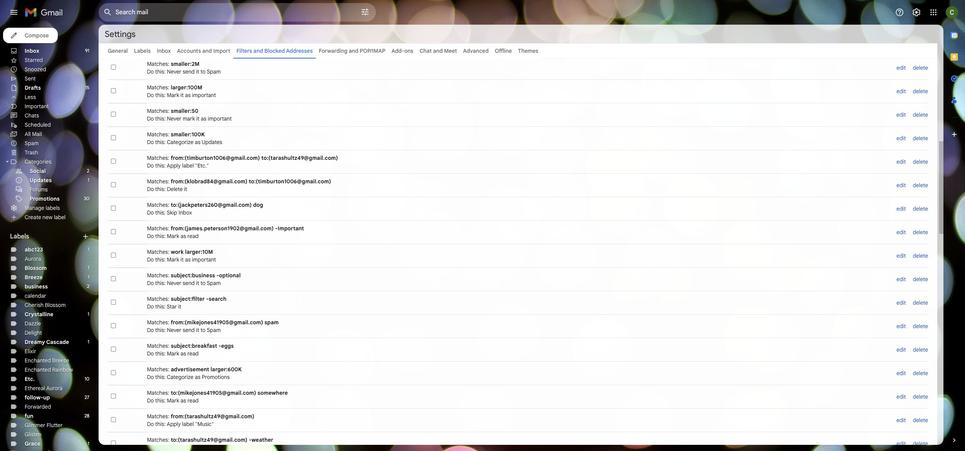 Task type: locate. For each thing, give the bounding box(es) containing it.
matches: inside matches: subject:business -optional do this: never send it to spam
[[147, 272, 170, 279]]

1 vertical spatial to:(tarashultz49@gmail.com)
[[171, 437, 248, 444]]

as down larger:100m
[[185, 92, 191, 99]]

0 horizontal spatial promotions
[[30, 195, 60, 202]]

matches: inside matches: to:(jackpeters260@gmail.com) dog do this: skip inbox
[[147, 202, 170, 209]]

spam up search
[[207, 280, 221, 287]]

matches: advertisement larger:600k do this: categorize as promotions
[[147, 366, 242, 381]]

list item
[[108, 56, 929, 80], [108, 80, 929, 103], [108, 103, 929, 127], [108, 127, 929, 150], [108, 150, 929, 174], [108, 174, 929, 197], [108, 197, 929, 221], [108, 221, 929, 244], [108, 244, 929, 268], [108, 268, 929, 291], [108, 291, 929, 315], [108, 315, 929, 338], [108, 338, 929, 362], [108, 362, 929, 385], [108, 385, 929, 409], [108, 409, 929, 432], [108, 432, 929, 451]]

3 delete link from the top
[[914, 111, 929, 118]]

4 and from the left
[[434, 47, 443, 54]]

edit for matches: to:(jackpeters260@gmail.com) dog do this: skip inbox
[[897, 205, 907, 212]]

5 this: from the top
[[155, 162, 166, 169]]

calendar link
[[25, 293, 46, 300]]

edit link for matches: from:(james.peterson1902@gmail.com) -important do this: mark as read
[[897, 229, 907, 236]]

edit link for matches: from:(klobrad84@gmail.com) to:(timburton1006@gmail.com) do this: delete it
[[897, 182, 907, 189]]

4 mark from the top
[[167, 350, 179, 357]]

12 list item from the top
[[108, 315, 929, 338]]

10 this: from the top
[[155, 280, 166, 287]]

apply
[[167, 162, 181, 169], [167, 421, 181, 428]]

cascade
[[46, 339, 69, 346]]

7 edit from the top
[[897, 205, 907, 212]]

import
[[213, 47, 231, 54]]

1 inbox link from the left
[[25, 47, 39, 54]]

3 send from the top
[[183, 327, 195, 334]]

15 delete link from the top
[[914, 394, 929, 401]]

read up larger:10m
[[188, 233, 199, 240]]

30
[[84, 196, 89, 202]]

3 1 from the top
[[88, 265, 89, 271]]

1 for breeze
[[88, 274, 89, 280]]

forums link
[[30, 186, 48, 193]]

13 delete from the top
[[914, 347, 929, 353]]

delete link for matches: subject:filter -search do this: star it
[[914, 300, 929, 306]]

glimmer
[[25, 422, 45, 429]]

spam down from:(mikejones41905@gmail.com)
[[207, 327, 221, 334]]

important inside matches: work larger:10m do this: mark it as important
[[192, 256, 216, 263]]

1 horizontal spatial updates
[[202, 139, 222, 146]]

edit for matches: smaller:2m do this: never send it to spam
[[897, 64, 907, 71]]

delete for matches: subject:business -optional do this: never send it to spam
[[914, 276, 929, 283]]

1 vertical spatial aurora
[[46, 385, 63, 392]]

16 edit link from the top
[[897, 417, 907, 424]]

matches: from:(timburton1006@gmail.com) to:(tarashultz49@gmail.com) do this: apply label "etc."
[[147, 155, 338, 169]]

delete link for matches: from:(mikejones41905@gmail.com) spam do this: never send it to spam
[[914, 323, 929, 330]]

None search field
[[99, 3, 376, 22]]

delete link for matches: subject:business -optional do this: never send it to spam
[[914, 276, 929, 283]]

read up matches: from:(tarashultz49@gmail.com) do this: apply label "music"
[[188, 397, 199, 404]]

spam inside matches: smaller:2m do this: never send it to spam
[[207, 68, 221, 75]]

1 enchanted from the top
[[25, 357, 51, 364]]

0 vertical spatial updates
[[202, 139, 222, 146]]

2 vertical spatial to
[[201, 327, 206, 334]]

14 do from the top
[[147, 374, 154, 381]]

matches: for matches: from:(james.peterson1902@gmail.com) -important do this: mark as read
[[147, 225, 170, 232]]

1 horizontal spatial inbox link
[[157, 47, 171, 54]]

matches: for matches: larger:100m do this: mark it as important
[[147, 84, 170, 91]]

0 horizontal spatial breeze
[[25, 274, 43, 281]]

matches: inside matches: larger:100m do this: mark it as important
[[147, 84, 170, 91]]

2 matches: from the top
[[147, 84, 170, 91]]

breeze down the blossom "link"
[[25, 274, 43, 281]]

do inside matches: from:(klobrad84@gmail.com) to:(timburton1006@gmail.com) do this: delete it
[[147, 186, 154, 193]]

3 edit from the top
[[897, 111, 907, 118]]

15 this: from the top
[[155, 397, 166, 404]]

updates up from:(timburton1006@gmail.com)
[[202, 139, 222, 146]]

edit link for matches: smaller:100k do this: categorize as updates
[[897, 135, 907, 142]]

mark inside matches: from:(james.peterson1902@gmail.com) -important do this: mark as read
[[167, 233, 179, 240]]

matches: for matches: smaller:2m do this: never send it to spam
[[147, 61, 170, 67]]

matches: inside matches: from:(james.peterson1902@gmail.com) -important do this: mark as read
[[147, 225, 170, 232]]

1 for grace
[[88, 441, 89, 447]]

delete for matches: smaller:50 do this: never mark it as important
[[914, 111, 929, 118]]

inbox right labels link
[[157, 47, 171, 54]]

15 matches: from the top
[[147, 390, 170, 397]]

delete link for matches: to:(jackpeters260@gmail.com) dog do this: skip inbox
[[914, 205, 929, 212]]

4 do from the top
[[147, 139, 154, 146]]

4 this: from the top
[[155, 139, 166, 146]]

accounts and import link
[[177, 47, 231, 54]]

matches: from:(james.peterson1902@gmail.com) -important do this: mark as read
[[147, 225, 304, 240]]

1 vertical spatial important
[[208, 115, 232, 122]]

edit link for matches: from:(timburton1006@gmail.com) to:(tarashultz49@gmail.com) do this: apply label "etc."
[[897, 158, 907, 165]]

0 horizontal spatial inbox link
[[25, 47, 39, 54]]

14 edit link from the top
[[897, 370, 907, 377]]

rainbow
[[52, 367, 73, 374]]

blossom up breeze link
[[25, 265, 47, 272]]

and right chat
[[434, 47, 443, 54]]

label left "etc."
[[182, 162, 194, 169]]

matches: inside matches: smaller:100k do this: categorize as updates
[[147, 131, 170, 138]]

fun link
[[25, 413, 33, 420]]

grace link
[[25, 441, 40, 448]]

mark up the work
[[167, 233, 179, 240]]

from:(klobrad84@gmail.com)
[[171, 178, 248, 185]]

to down subject:business
[[201, 280, 206, 287]]

it down subject:business
[[196, 280, 199, 287]]

0 vertical spatial label
[[182, 162, 194, 169]]

edit for matches: from:(mikejones41905@gmail.com) spam do this: never send it to spam
[[897, 323, 907, 330]]

as down larger:10m
[[185, 256, 191, 263]]

delete for matches: to:(mikejones41905@gmail.com) somewhere do this: mark as read
[[914, 394, 929, 401]]

promotions inside matches: advertisement larger:600k do this: categorize as promotions
[[202, 374, 230, 381]]

promotions up manage labels link
[[30, 195, 60, 202]]

edit link for matches: subject:breakfast -eggs do this: mark as read
[[897, 347, 907, 353]]

smaller:100k
[[171, 131, 205, 138]]

spam down import
[[207, 68, 221, 75]]

Search mail text field
[[116, 8, 339, 16]]

13 this: from the top
[[155, 350, 166, 357]]

1 apply from the top
[[167, 162, 181, 169]]

3 edit link from the top
[[897, 111, 907, 118]]

promotions
[[30, 195, 60, 202], [202, 374, 230, 381]]

blossom up "crystalline" link
[[45, 302, 66, 309]]

- for weather
[[249, 437, 252, 444]]

abc123
[[25, 246, 43, 253]]

matches: for matches: subject:breakfast -eggs do this: mark as read
[[147, 343, 170, 350]]

as inside matches: smaller:100k do this: categorize as updates
[[195, 139, 201, 146]]

as down advertisement at the left
[[195, 374, 201, 381]]

3 do from the top
[[147, 115, 154, 122]]

categorize down advertisement at the left
[[167, 374, 194, 381]]

9 list item from the top
[[108, 244, 929, 268]]

12 delete link from the top
[[914, 323, 929, 330]]

all mail
[[25, 131, 42, 138]]

13 edit from the top
[[897, 347, 907, 353]]

2 and from the left
[[254, 47, 263, 54]]

addresses
[[286, 47, 313, 54]]

it right delete
[[184, 186, 187, 193]]

do inside the matches: from:(timburton1006@gmail.com) to:(tarashultz49@gmail.com) do this: apply label "etc."
[[147, 162, 154, 169]]

it down larger:100m
[[181, 92, 184, 99]]

11 delete link from the top
[[914, 300, 929, 306]]

matches: inside matches: from:(klobrad84@gmail.com) to:(timburton1006@gmail.com) do this: delete it
[[147, 178, 170, 185]]

spam link
[[25, 140, 39, 147]]

13 edit link from the top
[[897, 347, 907, 353]]

mark down larger:100m
[[167, 92, 179, 99]]

1 horizontal spatial important
[[278, 225, 304, 232]]

11 do from the top
[[147, 303, 154, 310]]

inbox inside matches: to:(jackpeters260@gmail.com) dog do this: skip inbox
[[179, 209, 192, 216]]

1 vertical spatial promotions
[[202, 374, 230, 381]]

chat and meet
[[420, 47, 457, 54]]

edit link for matches: advertisement larger:600k do this: categorize as promotions
[[897, 370, 907, 377]]

2 mark from the top
[[167, 233, 179, 240]]

11 this: from the top
[[155, 303, 166, 310]]

read inside matches: subject:breakfast -eggs do this: mark as read
[[188, 350, 199, 357]]

15 edit link from the top
[[897, 394, 907, 401]]

read down subject:breakfast at the bottom left of page
[[188, 350, 199, 357]]

labels inside navigation
[[10, 233, 29, 241]]

6 edit link from the top
[[897, 182, 907, 189]]

2 never from the top
[[167, 115, 181, 122]]

4 delete link from the top
[[914, 135, 929, 142]]

6 1 from the top
[[88, 339, 89, 345]]

2 2 from the top
[[87, 284, 89, 289]]

1 do from the top
[[147, 68, 154, 75]]

1 horizontal spatial promotions
[[202, 374, 230, 381]]

1 delete from the top
[[914, 64, 929, 71]]

delete for matches: smaller:2m do this: never send it to spam
[[914, 64, 929, 71]]

-
[[275, 225, 278, 232], [217, 272, 219, 279], [206, 296, 209, 303], [219, 343, 221, 350], [249, 437, 252, 444]]

labels heading
[[10, 233, 82, 241]]

it down the work
[[181, 256, 184, 263]]

as inside matches: advertisement larger:600k do this: categorize as promotions
[[195, 374, 201, 381]]

edit link for matches: subject:business -optional do this: never send it to spam
[[897, 276, 907, 283]]

5 edit from the top
[[897, 158, 907, 165]]

dog
[[253, 202, 263, 209]]

matches: smaller:50 do this: never mark it as important
[[147, 108, 232, 122]]

apply left "music"
[[167, 421, 181, 428]]

this: inside matches: smaller:2m do this: never send it to spam
[[155, 68, 166, 75]]

4 list item from the top
[[108, 127, 929, 150]]

6 delete from the top
[[914, 182, 929, 189]]

3 matches: from the top
[[147, 108, 170, 114]]

3 never from the top
[[167, 280, 181, 287]]

as up the work
[[181, 233, 186, 240]]

1 vertical spatial breeze
[[52, 357, 69, 364]]

mark
[[167, 92, 179, 99], [167, 233, 179, 240], [167, 256, 179, 263], [167, 350, 179, 357], [167, 397, 179, 404]]

and right the 'filters'
[[254, 47, 263, 54]]

this: inside matches: larger:100m do this: mark it as important
[[155, 92, 166, 99]]

16 matches: from the top
[[147, 413, 170, 420]]

11 edit from the top
[[897, 300, 907, 306]]

updates
[[202, 139, 222, 146], [30, 177, 52, 184]]

delete
[[914, 64, 929, 71], [914, 88, 929, 95], [914, 111, 929, 118], [914, 135, 929, 142], [914, 158, 929, 165], [914, 182, 929, 189], [914, 205, 929, 212], [914, 229, 929, 236], [914, 252, 929, 259], [914, 276, 929, 283], [914, 300, 929, 306], [914, 323, 929, 330], [914, 347, 929, 353], [914, 370, 929, 377], [914, 394, 929, 401], [914, 417, 929, 424], [914, 441, 929, 448]]

it
[[196, 68, 199, 75], [181, 92, 184, 99], [197, 115, 200, 122], [184, 186, 187, 193], [181, 256, 184, 263], [196, 280, 199, 287], [178, 303, 181, 310], [196, 327, 199, 334]]

matches: for matches: subject:business -optional do this: never send it to spam
[[147, 272, 170, 279]]

1 vertical spatial labels
[[10, 233, 29, 241]]

0 vertical spatial to:(tarashultz49@gmail.com)
[[262, 155, 338, 162]]

2
[[87, 168, 89, 174], [87, 284, 89, 289]]

chats link
[[25, 112, 39, 119]]

do inside matches: subject:business -optional do this: never send it to spam
[[147, 280, 154, 287]]

updates link
[[30, 177, 52, 184]]

and left pop/imap
[[349, 47, 359, 54]]

send down subject:business
[[183, 280, 195, 287]]

scheduled
[[25, 121, 51, 128]]

1
[[88, 177, 89, 183], [88, 247, 89, 252], [88, 265, 89, 271], [88, 274, 89, 280], [88, 311, 89, 317], [88, 339, 89, 345], [88, 441, 89, 447]]

2 enchanted from the top
[[25, 367, 51, 374]]

never down star
[[167, 327, 181, 334]]

5 edit link from the top
[[897, 158, 907, 165]]

send down smaller:2m
[[183, 68, 195, 75]]

themes link
[[519, 47, 539, 54]]

7 list item from the top
[[108, 197, 929, 221]]

1 for dreamy cascade
[[88, 339, 89, 345]]

6 matches: from the top
[[147, 178, 170, 185]]

edit link for matches: smaller:50 do this: never mark it as important
[[897, 111, 907, 118]]

and left import
[[203, 47, 212, 54]]

0 vertical spatial promotions
[[30, 195, 60, 202]]

it right mark
[[197, 115, 200, 122]]

important inside matches: smaller:50 do this: never mark it as important
[[208, 115, 232, 122]]

from:(tarashultz49@gmail.com)
[[171, 413, 255, 420]]

0 vertical spatial breeze
[[25, 274, 43, 281]]

to
[[201, 68, 206, 75], [201, 280, 206, 287], [201, 327, 206, 334]]

edit for matches: from:(timburton1006@gmail.com) to:(tarashultz49@gmail.com) do this: apply label "etc."
[[897, 158, 907, 165]]

larger:600k
[[211, 366, 242, 373]]

it down smaller:2m
[[196, 68, 199, 75]]

edit for matches: from:(tarashultz49@gmail.com) do this: apply label "music"
[[897, 417, 907, 424]]

8 matches: from the top
[[147, 225, 170, 232]]

matches: inside matches: from:(tarashultz49@gmail.com) do this: apply label "music"
[[147, 413, 170, 420]]

it inside matches: subject:filter -search do this: star it
[[178, 303, 181, 310]]

edit link for matches: work larger:10m do this: mark it as important
[[897, 252, 907, 259]]

9 matches: from the top
[[147, 249, 170, 256]]

0 horizontal spatial inbox
[[25, 47, 39, 54]]

and for forwarding
[[349, 47, 359, 54]]

delete link
[[914, 64, 929, 71], [914, 88, 929, 95], [914, 111, 929, 118], [914, 135, 929, 142], [914, 158, 929, 165], [914, 182, 929, 189], [914, 205, 929, 212], [914, 229, 929, 236], [914, 252, 929, 259], [914, 276, 929, 283], [914, 300, 929, 306], [914, 323, 929, 330], [914, 347, 929, 353], [914, 370, 929, 377], [914, 394, 929, 401], [914, 417, 929, 424], [914, 441, 929, 448]]

important
[[25, 103, 49, 110], [278, 225, 304, 232]]

never down smaller:50
[[167, 115, 181, 122]]

sent link
[[25, 75, 36, 82]]

1 vertical spatial categorize
[[167, 374, 194, 381]]

to down from:(mikejones41905@gmail.com)
[[201, 327, 206, 334]]

delete for matches: subject:breakfast -eggs do this: mark as read
[[914, 347, 929, 353]]

social
[[30, 168, 46, 175]]

as inside matches: to:(mikejones41905@gmail.com) somewhere do this: mark as read
[[181, 397, 186, 404]]

0 vertical spatial important
[[192, 92, 216, 99]]

glimmer flutter
[[25, 422, 63, 429]]

do inside matches: to:(mikejones41905@gmail.com) somewhere do this: mark as read
[[147, 397, 154, 404]]

matches: inside the matches: from:(timburton1006@gmail.com) to:(tarashultz49@gmail.com) do this: apply label "etc."
[[147, 155, 170, 162]]

4 edit link from the top
[[897, 135, 907, 142]]

- inside matches: from:(james.peterson1902@gmail.com) -important do this: mark as read
[[275, 225, 278, 232]]

labels up abc123
[[10, 233, 29, 241]]

3 this: from the top
[[155, 115, 166, 122]]

1 vertical spatial enchanted
[[25, 367, 51, 374]]

1 for updates
[[88, 177, 89, 183]]

0 vertical spatial categorize
[[167, 139, 194, 146]]

1 vertical spatial send
[[183, 280, 195, 287]]

read inside matches: from:(james.peterson1902@gmail.com) -important do this: mark as read
[[188, 233, 199, 240]]

16 delete link from the top
[[914, 417, 929, 424]]

1 vertical spatial apply
[[167, 421, 181, 428]]

2 edit from the top
[[897, 88, 907, 95]]

None checkbox
[[111, 135, 116, 140], [111, 159, 116, 164], [111, 229, 116, 234], [111, 276, 116, 281], [111, 323, 116, 328], [111, 370, 116, 375], [111, 417, 116, 422], [111, 135, 116, 140], [111, 159, 116, 164], [111, 229, 116, 234], [111, 276, 116, 281], [111, 323, 116, 328], [111, 370, 116, 375], [111, 417, 116, 422]]

enchanted up etc. link
[[25, 367, 51, 374]]

this: inside matches: to:(mikejones41905@gmail.com) somewhere do this: mark as read
[[155, 397, 166, 404]]

label down labels
[[54, 214, 66, 221]]

larger:10m
[[185, 249, 213, 256]]

spam up trash link
[[25, 140, 39, 147]]

edit for matches: larger:100m do this: mark it as important
[[897, 88, 907, 95]]

categorize down smaller:100k
[[167, 139, 194, 146]]

inbox right skip
[[179, 209, 192, 216]]

13 matches: from the top
[[147, 343, 170, 350]]

as right mark
[[201, 115, 207, 122]]

14 matches: from the top
[[147, 366, 170, 373]]

inbox inside labels navigation
[[25, 47, 39, 54]]

this: inside matches: from:(tarashultz49@gmail.com) do this: apply label "music"
[[155, 421, 166, 428]]

it inside matches: from:(klobrad84@gmail.com) to:(timburton1006@gmail.com) do this: delete it
[[184, 186, 187, 193]]

read for from:(james.peterson1902@gmail.com) -important
[[188, 233, 199, 240]]

1 vertical spatial blossom
[[45, 302, 66, 309]]

label left "music"
[[182, 421, 194, 428]]

mark inside matches: work larger:10m do this: mark it as important
[[167, 256, 179, 263]]

labels
[[134, 47, 151, 54], [10, 233, 29, 241]]

0 horizontal spatial updates
[[30, 177, 52, 184]]

as inside matches: subject:breakfast -eggs do this: mark as read
[[181, 350, 186, 357]]

enchanted down elixir link
[[25, 357, 51, 364]]

matches: for matches: from:(tarashultz49@gmail.com) do this: apply label "music"
[[147, 413, 170, 420]]

do inside matches: advertisement larger:600k do this: categorize as promotions
[[147, 374, 154, 381]]

never down subject:business
[[167, 280, 181, 287]]

5 delete link from the top
[[914, 158, 929, 165]]

0 vertical spatial 2
[[87, 168, 89, 174]]

it right star
[[178, 303, 181, 310]]

1 horizontal spatial to:(tarashultz49@gmail.com)
[[262, 155, 338, 162]]

tab list
[[944, 25, 966, 424]]

0 vertical spatial to
[[201, 68, 206, 75]]

edit for matches: subject:breakfast -eggs do this: mark as read
[[897, 347, 907, 353]]

subject:business
[[171, 272, 215, 279]]

1 horizontal spatial breeze
[[52, 357, 69, 364]]

None checkbox
[[111, 65, 116, 70], [111, 88, 116, 93], [111, 112, 116, 117], [111, 182, 116, 187], [111, 206, 116, 211], [111, 253, 116, 258], [111, 300, 116, 305], [111, 347, 116, 352], [111, 394, 116, 399], [111, 441, 116, 446], [111, 65, 116, 70], [111, 88, 116, 93], [111, 112, 116, 117], [111, 182, 116, 187], [111, 206, 116, 211], [111, 253, 116, 258], [111, 300, 116, 305], [111, 347, 116, 352], [111, 394, 116, 399], [111, 441, 116, 446]]

labels right "general" link
[[134, 47, 151, 54]]

to:(tarashultz49@gmail.com) up to:(timburton1006@gmail.com)
[[262, 155, 338, 162]]

aurora up up
[[46, 385, 63, 392]]

0 vertical spatial apply
[[167, 162, 181, 169]]

9 this: from the top
[[155, 256, 166, 263]]

important for work larger:10m
[[192, 256, 216, 263]]

it up subject:breakfast at the bottom left of page
[[196, 327, 199, 334]]

matches: inside matches: smaller:50 do this: never mark it as important
[[147, 108, 170, 114]]

new
[[43, 214, 53, 221]]

4 edit from the top
[[897, 135, 907, 142]]

9 edit link from the top
[[897, 252, 907, 259]]

categorize inside matches: advertisement larger:600k do this: categorize as promotions
[[167, 374, 194, 381]]

never down smaller:2m
[[167, 68, 181, 75]]

themes
[[519, 47, 539, 54]]

1 vertical spatial read
[[188, 350, 199, 357]]

14 delete from the top
[[914, 370, 929, 377]]

1 vertical spatial label
[[54, 214, 66, 221]]

label inside the matches: from:(timburton1006@gmail.com) to:(tarashultz49@gmail.com) do this: apply label "etc."
[[182, 162, 194, 169]]

1 vertical spatial to
[[201, 280, 206, 287]]

categorize
[[167, 139, 194, 146], [167, 374, 194, 381]]

1 vertical spatial 2
[[87, 284, 89, 289]]

to inside matches: smaller:2m do this: never send it to spam
[[201, 68, 206, 75]]

9 edit from the top
[[897, 252, 907, 259]]

as up matches: from:(tarashultz49@gmail.com) do this: apply label "music"
[[181, 397, 186, 404]]

from:(james.peterson1902@gmail.com)
[[171, 225, 274, 232]]

scheduled link
[[25, 121, 51, 128]]

to:(tarashultz49@gmail.com) down "music"
[[171, 437, 248, 444]]

blossom
[[25, 265, 47, 272], [45, 302, 66, 309]]

inbox link up "starred" link
[[25, 47, 39, 54]]

inbox link right labels link
[[157, 47, 171, 54]]

send inside matches: from:(mikejones41905@gmail.com) spam do this: never send it to spam
[[183, 327, 195, 334]]

0 horizontal spatial labels
[[10, 233, 29, 241]]

matches: inside matches: advertisement larger:600k do this: categorize as promotions
[[147, 366, 170, 373]]

3 delete from the top
[[914, 111, 929, 118]]

edit for matches: from:(klobrad84@gmail.com) to:(timburton1006@gmail.com) do this: delete it
[[897, 182, 907, 189]]

- inside matches: subject:breakfast -eggs do this: mark as read
[[219, 343, 221, 350]]

matches: for matches: from:(timburton1006@gmail.com) to:(tarashultz49@gmail.com) do this: apply label "etc."
[[147, 155, 170, 162]]

advanced
[[464, 47, 489, 54]]

apply up delete
[[167, 162, 181, 169]]

edit link for matches: from:(mikejones41905@gmail.com) spam do this: never send it to spam
[[897, 323, 907, 330]]

enchanted for enchanted breeze
[[25, 357, 51, 364]]

10 do from the top
[[147, 280, 154, 287]]

do inside matches: subject:filter -search do this: star it
[[147, 303, 154, 310]]

4 delete from the top
[[914, 135, 929, 142]]

this: inside the matches: from:(timburton1006@gmail.com) to:(tarashultz49@gmail.com) do this: apply label "etc."
[[155, 162, 166, 169]]

edit for matches: subject:business -optional do this: never send it to spam
[[897, 276, 907, 283]]

2 vertical spatial read
[[188, 397, 199, 404]]

4 matches: from the top
[[147, 131, 170, 138]]

subject:filter
[[171, 296, 205, 303]]

3 read from the top
[[188, 397, 199, 404]]

1 vertical spatial updates
[[30, 177, 52, 184]]

chats
[[25, 112, 39, 119]]

0 vertical spatial aurora
[[25, 256, 41, 263]]

2 1 from the top
[[88, 247, 89, 252]]

matches: inside matches: to:(mikejones41905@gmail.com) somewhere do this: mark as read
[[147, 390, 170, 397]]

2 horizontal spatial inbox
[[179, 209, 192, 216]]

as down smaller:100k
[[195, 139, 201, 146]]

inbox link
[[25, 47, 39, 54], [157, 47, 171, 54]]

5 do from the top
[[147, 162, 154, 169]]

2 vertical spatial important
[[192, 256, 216, 263]]

matches: subject:business -optional do this: never send it to spam
[[147, 272, 241, 287]]

mark down subject:breakfast at the bottom left of page
[[167, 350, 179, 357]]

matches: for matches: subject:filter -search do this: star it
[[147, 296, 170, 303]]

social link
[[30, 168, 46, 175]]

3 mark from the top
[[167, 256, 179, 263]]

delete link for matches: from:(klobrad84@gmail.com) to:(timburton1006@gmail.com) do this: delete it
[[914, 182, 929, 189]]

mark inside matches: larger:100m do this: mark it as important
[[167, 92, 179, 99]]

matches: from:(klobrad84@gmail.com) to:(timburton1006@gmail.com) do this: delete it
[[147, 178, 331, 193]]

5 delete from the top
[[914, 158, 929, 165]]

- for eggs
[[219, 343, 221, 350]]

important down larger:100m
[[192, 92, 216, 99]]

2 vertical spatial send
[[183, 327, 195, 334]]

this: inside matches: from:(klobrad84@gmail.com) to:(timburton1006@gmail.com) do this: delete it
[[155, 186, 166, 193]]

matches: for matches: to:(mikejones41905@gmail.com) somewhere do this: mark as read
[[147, 390, 170, 397]]

0 vertical spatial enchanted
[[25, 357, 51, 364]]

do inside matches: work larger:10m do this: mark it as important
[[147, 256, 154, 263]]

aurora down abc123 link
[[25, 256, 41, 263]]

0 vertical spatial read
[[188, 233, 199, 240]]

important link
[[25, 103, 49, 110]]

send
[[183, 68, 195, 75], [183, 280, 195, 287], [183, 327, 195, 334]]

never inside matches: from:(mikejones41905@gmail.com) spam do this: never send it to spam
[[167, 327, 181, 334]]

important down larger:10m
[[192, 256, 216, 263]]

2 send from the top
[[183, 280, 195, 287]]

16 list item from the top
[[108, 409, 929, 432]]

11 matches: from the top
[[147, 296, 170, 303]]

8 delete link from the top
[[914, 229, 929, 236]]

as down subject:breakfast at the bottom left of page
[[181, 350, 186, 357]]

matches: inside matches: work larger:10m do this: mark it as important
[[147, 249, 170, 256]]

17 list item from the top
[[108, 432, 929, 451]]

2 vertical spatial label
[[182, 421, 194, 428]]

do inside matches: from:(tarashultz49@gmail.com) do this: apply label "music"
[[147, 421, 154, 428]]

2 delete link from the top
[[914, 88, 929, 95]]

1 horizontal spatial inbox
[[157, 47, 171, 54]]

inbox up "starred" link
[[25, 47, 39, 54]]

as inside matches: from:(james.peterson1902@gmail.com) -important do this: mark as read
[[181, 233, 186, 240]]

2 categorize from the top
[[167, 374, 194, 381]]

forwarding and pop/imap
[[319, 47, 386, 54]]

do inside matches: larger:100m do this: mark it as important
[[147, 92, 154, 99]]

matches: inside matches: smaller:2m do this: never send it to spam
[[147, 61, 170, 67]]

follow-
[[25, 394, 43, 401]]

1 read from the top
[[188, 233, 199, 240]]

forwarded link
[[25, 404, 51, 411]]

- inside matches: subject:filter -search do this: star it
[[206, 296, 209, 303]]

1 vertical spatial important
[[278, 225, 304, 232]]

delete for matches: from:(klobrad84@gmail.com) to:(timburton1006@gmail.com) do this: delete it
[[914, 182, 929, 189]]

manage
[[25, 205, 44, 212]]

manage labels link
[[25, 205, 60, 212]]

matches: inside matches: subject:breakfast -eggs do this: mark as read
[[147, 343, 170, 350]]

mark down the work
[[167, 256, 179, 263]]

0 vertical spatial important
[[25, 103, 49, 110]]

categorize inside matches: smaller:100k do this: categorize as updates
[[167, 139, 194, 146]]

15 edit from the top
[[897, 394, 907, 401]]

1 and from the left
[[203, 47, 212, 54]]

and for accounts
[[203, 47, 212, 54]]

10 list item from the top
[[108, 268, 929, 291]]

delete for matches: from:(mikejones41905@gmail.com) spam do this: never send it to spam
[[914, 323, 929, 330]]

read for subject:breakfast -eggs
[[188, 350, 199, 357]]

this: inside matches: to:(jackpeters260@gmail.com) dog do this: skip inbox
[[155, 209, 166, 216]]

create new label link
[[25, 214, 66, 221]]

manage labels create new label
[[25, 205, 66, 221]]

promotions link
[[30, 195, 60, 202]]

updates up forums
[[30, 177, 52, 184]]

11 delete from the top
[[914, 300, 929, 306]]

offline
[[495, 47, 512, 54]]

send up subject:breakfast at the bottom left of page
[[183, 327, 195, 334]]

0 vertical spatial labels
[[134, 47, 151, 54]]

never
[[167, 68, 181, 75], [167, 115, 181, 122], [167, 280, 181, 287], [167, 327, 181, 334]]

breeze up rainbow
[[52, 357, 69, 364]]

- for optional
[[217, 272, 219, 279]]

mark inside matches: to:(mikejones41905@gmail.com) somewhere do this: mark as read
[[167, 397, 179, 404]]

add-ons
[[392, 47, 414, 54]]

dazzle
[[25, 320, 41, 327]]

9 delete from the top
[[914, 252, 929, 259]]

1 horizontal spatial labels
[[134, 47, 151, 54]]

10 delete link from the top
[[914, 276, 929, 283]]

6 delete link from the top
[[914, 182, 929, 189]]

5 matches: from the top
[[147, 155, 170, 162]]

16 edit from the top
[[897, 417, 907, 424]]

important
[[192, 92, 216, 99], [208, 115, 232, 122], [192, 256, 216, 263]]

2 edit link from the top
[[897, 88, 907, 95]]

label inside manage labels create new label
[[54, 214, 66, 221]]

1 for blossom
[[88, 265, 89, 271]]

4 1 from the top
[[88, 274, 89, 280]]

do inside matches: from:(mikejones41905@gmail.com) spam do this: never send it to spam
[[147, 327, 154, 334]]

0 horizontal spatial important
[[25, 103, 49, 110]]

apply inside matches: from:(tarashultz49@gmail.com) do this: apply label "music"
[[167, 421, 181, 428]]

to down accounts and import
[[201, 68, 206, 75]]

glisten link
[[25, 431, 42, 438]]

enchanted for enchanted rainbow
[[25, 367, 51, 374]]

delete link for matches: from:(timburton1006@gmail.com) to:(tarashultz49@gmail.com) do this: apply label "etc."
[[914, 158, 929, 165]]

promotions down larger:600k
[[202, 374, 230, 381]]

label inside matches: from:(tarashultz49@gmail.com) do this: apply label "music"
[[182, 421, 194, 428]]

0 vertical spatial send
[[183, 68, 195, 75]]

important right mark
[[208, 115, 232, 122]]

- inside matches: subject:business -optional do this: never send it to spam
[[217, 272, 219, 279]]

mark up matches: from:(tarashultz49@gmail.com) do this: apply label "music"
[[167, 397, 179, 404]]



Task type: describe. For each thing, give the bounding box(es) containing it.
edit for matches: smaller:100k do this: categorize as updates
[[897, 135, 907, 142]]

delete for matches: to:(jackpeters260@gmail.com) dog do this: skip inbox
[[914, 205, 929, 212]]

edit link for matches: subject:filter -search do this: star it
[[897, 300, 907, 306]]

matches: work larger:10m do this: mark it as important
[[147, 249, 216, 263]]

aurora link
[[25, 256, 41, 263]]

it inside matches: smaller:2m do this: never send it to spam
[[196, 68, 199, 75]]

accounts and import
[[177, 47, 231, 54]]

13 list item from the top
[[108, 338, 929, 362]]

abc123 link
[[25, 246, 43, 253]]

do inside matches: subject:breakfast -eggs do this: mark as read
[[147, 350, 154, 357]]

labels
[[46, 205, 60, 212]]

important for smaller:50
[[208, 115, 232, 122]]

delete for matches: from:(tarashultz49@gmail.com) do this: apply label "music"
[[914, 417, 929, 424]]

categories
[[25, 158, 51, 165]]

main menu image
[[9, 8, 19, 17]]

2 inbox link from the left
[[157, 47, 171, 54]]

grace
[[25, 441, 40, 448]]

2 list item from the top
[[108, 80, 929, 103]]

important inside labels navigation
[[25, 103, 49, 110]]

to inside matches: subject:business -optional do this: never send it to spam
[[201, 280, 206, 287]]

forums
[[30, 186, 48, 193]]

it inside matches: subject:business -optional do this: never send it to spam
[[196, 280, 199, 287]]

delete link for matches: advertisement larger:600k do this: categorize as promotions
[[914, 370, 929, 377]]

ethereal aurora
[[25, 385, 63, 392]]

6 list item from the top
[[108, 174, 929, 197]]

all mail link
[[25, 131, 42, 138]]

ethereal
[[25, 385, 45, 392]]

sent
[[25, 75, 36, 82]]

from:(timburton1006@gmail.com)
[[171, 155, 260, 162]]

delete link for matches: work larger:10m do this: mark it as important
[[914, 252, 929, 259]]

this: inside matches: smaller:50 do this: never mark it as important
[[155, 115, 166, 122]]

edit for matches: advertisement larger:600k do this: categorize as promotions
[[897, 370, 907, 377]]

matches: for matches: smaller:50 do this: never mark it as important
[[147, 108, 170, 114]]

trash link
[[25, 149, 38, 156]]

delete link for matches: smaller:100k do this: categorize as updates
[[914, 135, 929, 142]]

delete for matches: subject:filter -search do this: star it
[[914, 300, 929, 306]]

as inside matches: smaller:50 do this: never mark it as important
[[201, 115, 207, 122]]

enchanted breeze
[[25, 357, 69, 364]]

matches: for matches: from:(mikejones41905@gmail.com) spam do this: never send it to spam
[[147, 319, 170, 326]]

edit for matches: smaller:50 do this: never mark it as important
[[897, 111, 907, 118]]

delete link for matches: larger:100m do this: mark it as important
[[914, 88, 929, 95]]

"music"
[[195, 421, 214, 428]]

0 horizontal spatial aurora
[[25, 256, 41, 263]]

17 edit link from the top
[[897, 441, 907, 448]]

edit for matches: subject:filter -search do this: star it
[[897, 300, 907, 306]]

from:(mikejones41905@gmail.com)
[[171, 319, 263, 326]]

matches: to:(jackpeters260@gmail.com) dog do this: skip inbox
[[147, 202, 263, 216]]

matches: from:(tarashultz49@gmail.com) do this: apply label "music"
[[147, 413, 255, 428]]

this: inside matches: smaller:100k do this: categorize as updates
[[155, 139, 166, 146]]

and for filters
[[254, 47, 263, 54]]

spam inside matches: from:(mikejones41905@gmail.com) spam do this: never send it to spam
[[207, 327, 221, 334]]

2 for social
[[87, 168, 89, 174]]

support image
[[896, 8, 905, 17]]

this: inside matches: advertisement larger:600k do this: categorize as promotions
[[155, 374, 166, 381]]

17 edit from the top
[[897, 441, 907, 448]]

never inside matches: smaller:50 do this: never mark it as important
[[167, 115, 181, 122]]

edit for matches: from:(james.peterson1902@gmail.com) -important do this: mark as read
[[897, 229, 907, 236]]

glisten
[[25, 431, 42, 438]]

weather
[[252, 437, 273, 444]]

pop/imap
[[360, 47, 386, 54]]

edit for matches: to:(mikejones41905@gmail.com) somewhere do this: mark as read
[[897, 394, 907, 401]]

28
[[84, 413, 89, 419]]

delete
[[167, 186, 183, 193]]

forwarded
[[25, 404, 51, 411]]

3 list item from the top
[[108, 103, 929, 127]]

labels for labels heading
[[10, 233, 29, 241]]

this: inside matches: subject:breakfast -eggs do this: mark as read
[[155, 350, 166, 357]]

advanced search options image
[[358, 4, 373, 20]]

17 delete from the top
[[914, 441, 929, 448]]

this: inside matches: subject:filter -search do this: star it
[[155, 303, 166, 310]]

smaller:2m
[[171, 61, 200, 67]]

calendar
[[25, 293, 46, 300]]

to:(timburton1006@gmail.com)
[[249, 178, 331, 185]]

this: inside matches: work larger:10m do this: mark it as important
[[155, 256, 166, 263]]

cherish
[[25, 302, 44, 309]]

1 horizontal spatial aurora
[[46, 385, 63, 392]]

crystalline link
[[25, 311, 53, 318]]

27
[[85, 395, 89, 401]]

11 list item from the top
[[108, 291, 929, 315]]

as inside matches: work larger:10m do this: mark it as important
[[185, 256, 191, 263]]

it inside matches: work larger:10m do this: mark it as important
[[181, 256, 184, 263]]

edit link for matches: to:(mikejones41905@gmail.com) somewhere do this: mark as read
[[897, 394, 907, 401]]

to:(tarashultz49@gmail.com) inside the matches: from:(timburton1006@gmail.com) to:(tarashultz49@gmail.com) do this: apply label "etc."
[[262, 155, 338, 162]]

dreamy
[[25, 339, 45, 346]]

important inside matches: larger:100m do this: mark it as important
[[192, 92, 216, 99]]

drafts link
[[25, 84, 41, 91]]

mark inside matches: subject:breakfast -eggs do this: mark as read
[[167, 350, 179, 357]]

delete for matches: from:(james.peterson1902@gmail.com) -important do this: mark as read
[[914, 229, 929, 236]]

delight
[[25, 330, 42, 337]]

forwarding
[[319, 47, 348, 54]]

delete link for matches: from:(james.peterson1902@gmail.com) -important do this: mark as read
[[914, 229, 929, 236]]

never inside matches: smaller:2m do this: never send it to spam
[[167, 68, 181, 75]]

matches: to:(tarashultz49@gmail.com) -weather
[[147, 437, 273, 444]]

business link
[[25, 283, 48, 290]]

filters and blocked addresses
[[237, 47, 313, 54]]

business
[[25, 283, 48, 290]]

star
[[167, 303, 177, 310]]

snoozed link
[[25, 66, 46, 73]]

17 delete link from the top
[[914, 441, 929, 448]]

gmail image
[[25, 5, 67, 20]]

general link
[[108, 47, 128, 54]]

dreamy cascade
[[25, 339, 69, 346]]

- for search
[[206, 296, 209, 303]]

10
[[85, 376, 89, 382]]

labels navigation
[[0, 25, 99, 451]]

matches: for matches: to:(tarashultz49@gmail.com) -weather
[[147, 437, 170, 444]]

skip
[[167, 209, 177, 216]]

settings image
[[913, 8, 922, 17]]

edit link for matches: from:(tarashultz49@gmail.com) do this: apply label "music"
[[897, 417, 907, 424]]

1 for abc123
[[88, 247, 89, 252]]

2 for business
[[87, 284, 89, 289]]

edit link for matches: to:(jackpeters260@gmail.com) dog do this: skip inbox
[[897, 205, 907, 212]]

matches: smaller:100k do this: categorize as updates
[[147, 131, 222, 146]]

delete link for matches: smaller:50 do this: never mark it as important
[[914, 111, 929, 118]]

flutter
[[47, 422, 63, 429]]

search mail image
[[101, 5, 115, 19]]

it inside matches: smaller:50 do this: never mark it as important
[[197, 115, 200, 122]]

blossom link
[[25, 265, 47, 272]]

1 for crystalline
[[88, 311, 89, 317]]

to inside matches: from:(mikejones41905@gmail.com) spam do this: never send it to spam
[[201, 327, 206, 334]]

up
[[43, 394, 50, 401]]

edit link for matches: smaller:2m do this: never send it to spam
[[897, 64, 907, 71]]

blocked
[[265, 47, 285, 54]]

meet
[[445, 47, 457, 54]]

matches: subject:breakfast -eggs do this: mark as read
[[147, 343, 234, 357]]

forwarding and pop/imap link
[[319, 47, 386, 54]]

all
[[25, 131, 31, 138]]

delete for matches: work larger:10m do this: mark it as important
[[914, 252, 929, 259]]

apply inside the matches: from:(timburton1006@gmail.com) to:(tarashultz49@gmail.com) do this: apply label "etc."
[[167, 162, 181, 169]]

filters and blocked addresses link
[[237, 47, 313, 54]]

delete for matches: smaller:100k do this: categorize as updates
[[914, 135, 929, 142]]

this: inside matches: from:(mikejones41905@gmail.com) spam do this: never send it to spam
[[155, 327, 166, 334]]

follow-up
[[25, 394, 50, 401]]

read inside matches: to:(mikejones41905@gmail.com) somewhere do this: mark as read
[[188, 397, 199, 404]]

delete link for matches: from:(tarashultz49@gmail.com) do this: apply label "music"
[[914, 417, 929, 424]]

chat and meet link
[[420, 47, 457, 54]]

mail
[[32, 131, 42, 138]]

important inside matches: from:(james.peterson1902@gmail.com) -important do this: mark as read
[[278, 225, 304, 232]]

matches: for matches: work larger:10m do this: mark it as important
[[147, 249, 170, 256]]

15 list item from the top
[[108, 385, 929, 409]]

do inside matches: to:(jackpeters260@gmail.com) dog do this: skip inbox
[[147, 209, 154, 216]]

matches: for matches: advertisement larger:600k do this: categorize as promotions
[[147, 366, 170, 373]]

to:(mikejones41905@gmail.com)
[[171, 390, 256, 397]]

1 list item from the top
[[108, 56, 929, 80]]

enchanted rainbow link
[[25, 367, 73, 374]]

filters
[[237, 47, 252, 54]]

spam inside matches: subject:business -optional do this: never send it to spam
[[207, 280, 221, 287]]

this: inside matches: from:(james.peterson1902@gmail.com) -important do this: mark as read
[[155, 233, 166, 240]]

updates inside matches: smaller:100k do this: categorize as updates
[[202, 139, 222, 146]]

do inside matches: smaller:100k do this: categorize as updates
[[147, 139, 154, 146]]

as inside matches: larger:100m do this: mark it as important
[[185, 92, 191, 99]]

elixir link
[[25, 348, 36, 355]]

0 horizontal spatial to:(tarashultz49@gmail.com)
[[171, 437, 248, 444]]

to:(jackpeters260@gmail.com)
[[171, 202, 252, 209]]

mark
[[183, 115, 195, 122]]

enchanted breeze link
[[25, 357, 69, 364]]

0 vertical spatial blossom
[[25, 265, 47, 272]]

elixir
[[25, 348, 36, 355]]

do inside matches: smaller:50 do this: never mark it as important
[[147, 115, 154, 122]]

14 list item from the top
[[108, 362, 929, 385]]

create
[[25, 214, 41, 221]]

etc. link
[[25, 376, 35, 383]]

"etc."
[[195, 162, 209, 169]]

delete for matches: advertisement larger:600k do this: categorize as promotions
[[914, 370, 929, 377]]

never inside matches: subject:business -optional do this: never send it to spam
[[167, 280, 181, 287]]

matches: smaller:2m do this: never send it to spam
[[147, 61, 221, 75]]

matches: larger:100m do this: mark it as important
[[147, 84, 216, 99]]

work
[[171, 249, 184, 256]]

do inside matches: smaller:2m do this: never send it to spam
[[147, 68, 154, 75]]

it inside matches: larger:100m do this: mark it as important
[[181, 92, 184, 99]]

spam inside labels navigation
[[25, 140, 39, 147]]

add-
[[392, 47, 405, 54]]

it inside matches: from:(mikejones41905@gmail.com) spam do this: never send it to spam
[[196, 327, 199, 334]]

matches: for matches: from:(klobrad84@gmail.com) to:(timburton1006@gmail.com) do this: delete it
[[147, 178, 170, 185]]

promotions inside labels navigation
[[30, 195, 60, 202]]

matches: for matches: to:(jackpeters260@gmail.com) dog do this: skip inbox
[[147, 202, 170, 209]]

and for chat
[[434, 47, 443, 54]]

edit for matches: work larger:10m do this: mark it as important
[[897, 252, 907, 259]]

delete for matches: from:(timburton1006@gmail.com) to:(tarashultz49@gmail.com) do this: apply label "etc."
[[914, 158, 929, 165]]

matches: for matches: smaller:100k do this: categorize as updates
[[147, 131, 170, 138]]

less button
[[0, 93, 93, 102]]

send inside matches: subject:business -optional do this: never send it to spam
[[183, 280, 195, 287]]

drafts
[[25, 84, 41, 91]]

labels for labels link
[[134, 47, 151, 54]]

8 list item from the top
[[108, 221, 929, 244]]

chat
[[420, 47, 432, 54]]

breeze link
[[25, 274, 43, 281]]

compose
[[25, 32, 49, 39]]

5 list item from the top
[[108, 150, 929, 174]]

this: inside matches: subject:business -optional do this: never send it to spam
[[155, 280, 166, 287]]

offline link
[[495, 47, 512, 54]]

send inside matches: smaller:2m do this: never send it to spam
[[183, 68, 195, 75]]

updates inside labels navigation
[[30, 177, 52, 184]]

do inside matches: from:(james.peterson1902@gmail.com) -important do this: mark as read
[[147, 233, 154, 240]]

delete link for matches: subject:breakfast -eggs do this: mark as read
[[914, 347, 929, 353]]

dreamy cascade link
[[25, 339, 69, 346]]

delete link for matches: smaller:2m do this: never send it to spam
[[914, 64, 929, 71]]

- for important
[[275, 225, 278, 232]]

delete for matches: larger:100m do this: mark it as important
[[914, 88, 929, 95]]

edit link for matches: larger:100m do this: mark it as important
[[897, 88, 907, 95]]

delete link for matches: to:(mikejones41905@gmail.com) somewhere do this: mark as read
[[914, 394, 929, 401]]



Task type: vqa. For each thing, say whether or not it's contained in the screenshot.
fourth list item from the bottom of the page
yes



